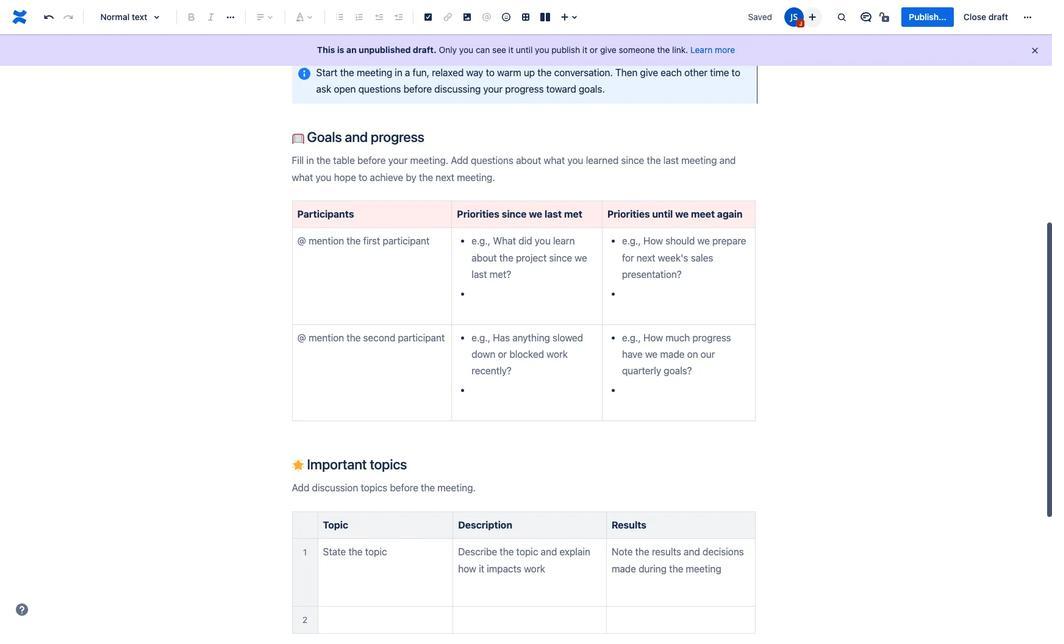 Task type: vqa. For each thing, say whether or not it's contained in the screenshot.
SOMEONE
yes



Task type: describe. For each thing, give the bounding box(es) containing it.
priorities for priorities until we meet again
[[608, 209, 650, 220]]

publish... button
[[902, 7, 955, 27]]

table image
[[519, 10, 533, 24]]

layouts image
[[538, 10, 553, 24]]

toward
[[547, 84, 577, 95]]

publish...
[[910, 12, 947, 22]]

time
[[711, 67, 730, 78]]

progress inside start the meeting in a fun, relaxed way to warm up the conversation. then give each other time to ask open questions before discussing your progress toward goals.
[[506, 84, 544, 95]]

indent tab image
[[391, 10, 406, 24]]

this
[[317, 45, 335, 55]]

important topics
[[304, 456, 407, 473]]

this is an unpublished draft. only you can see it until you publish it or give someone the link. learn more
[[317, 45, 736, 55]]

last
[[545, 209, 562, 220]]

2
[[303, 615, 308, 626]]

start the meeting in a fun, relaxed way to warm up the conversation. then give each other time to ask open questions before discussing your progress toward goals.
[[316, 67, 743, 95]]

0 horizontal spatial the
[[340, 67, 354, 78]]

undo ⌘z image
[[42, 10, 56, 24]]

can
[[476, 45, 490, 55]]

open
[[334, 84, 356, 95]]

fun,
[[413, 67, 430, 78]]

someone
[[619, 45, 655, 55]]

priorities until we meet again
[[608, 209, 743, 220]]

2 horizontal spatial the
[[658, 45, 670, 55]]

priorities for priorities since we last met
[[457, 209, 500, 220]]

close
[[964, 12, 987, 22]]

close draft
[[964, 12, 1009, 22]]

draft.
[[413, 45, 437, 55]]

an
[[347, 45, 357, 55]]

priorities since we last met
[[457, 209, 583, 220]]

until inside editable content region
[[653, 209, 673, 220]]

emoji image
[[499, 10, 514, 24]]

important
[[307, 456, 367, 473]]

warm
[[498, 67, 522, 78]]

description
[[458, 520, 513, 531]]

your
[[484, 84, 503, 95]]

more
[[715, 45, 736, 55]]

0 horizontal spatial give
[[601, 45, 617, 55]]

find and replace image
[[835, 10, 850, 24]]

:star2: image
[[292, 460, 304, 472]]

goals
[[307, 129, 342, 145]]

again
[[718, 209, 743, 220]]

questions
[[359, 84, 401, 95]]

link.
[[673, 45, 689, 55]]

we for since
[[529, 209, 543, 220]]

1 to from the left
[[486, 67, 495, 78]]

numbered list ⌘⇧7 image
[[352, 10, 367, 24]]

1 you from the left
[[460, 45, 474, 55]]

relaxed
[[432, 67, 464, 78]]

learn more link
[[691, 45, 736, 55]]

normal text
[[100, 12, 147, 22]]

comment icon image
[[860, 10, 874, 24]]

outdent ⇧tab image
[[372, 10, 386, 24]]

topics
[[370, 456, 407, 473]]

1 horizontal spatial the
[[538, 67, 552, 78]]



Task type: locate. For each thing, give the bounding box(es) containing it.
priorities right "met"
[[608, 209, 650, 220]]

panel info image
[[297, 66, 312, 81]]

it left 'or'
[[583, 45, 588, 55]]

give
[[601, 45, 617, 55], [641, 67, 659, 78]]

or
[[590, 45, 598, 55]]

the
[[658, 45, 670, 55], [340, 67, 354, 78], [538, 67, 552, 78]]

progress
[[506, 84, 544, 95], [371, 129, 425, 145]]

we for until
[[676, 209, 689, 220]]

you left publish
[[535, 45, 550, 55]]

0 vertical spatial progress
[[506, 84, 544, 95]]

give right 'or'
[[601, 45, 617, 55]]

you left can
[[460, 45, 474, 55]]

:goal: image
[[292, 132, 304, 145], [292, 132, 304, 145]]

1 horizontal spatial you
[[535, 45, 550, 55]]

topic
[[323, 520, 348, 531]]

more formatting image
[[223, 10, 238, 24]]

each
[[661, 67, 682, 78]]

0 horizontal spatial until
[[516, 45, 533, 55]]

normal text button
[[89, 4, 172, 31]]

1 horizontal spatial to
[[732, 67, 741, 78]]

to
[[486, 67, 495, 78], [732, 67, 741, 78]]

it right see
[[509, 45, 514, 55]]

2 we from the left
[[676, 209, 689, 220]]

no restrictions image
[[879, 10, 894, 24]]

other
[[685, 67, 708, 78]]

2 it from the left
[[583, 45, 588, 55]]

1 horizontal spatial give
[[641, 67, 659, 78]]

to right time
[[732, 67, 741, 78]]

only
[[439, 45, 457, 55]]

1 horizontal spatial priorities
[[608, 209, 650, 220]]

help image
[[15, 603, 29, 618]]

see
[[493, 45, 507, 55]]

saved
[[749, 12, 773, 22]]

the right up on the top of page
[[538, 67, 552, 78]]

italic ⌘i image
[[204, 10, 219, 24]]

action item image
[[421, 10, 436, 24]]

meet
[[691, 209, 715, 220]]

priorities
[[457, 209, 500, 220], [608, 209, 650, 220]]

to right way
[[486, 67, 495, 78]]

up
[[524, 67, 535, 78]]

until
[[516, 45, 533, 55], [653, 209, 673, 220]]

1 horizontal spatial it
[[583, 45, 588, 55]]

1 horizontal spatial progress
[[506, 84, 544, 95]]

way
[[467, 67, 484, 78]]

redo ⌘⇧z image
[[61, 10, 76, 24]]

1 horizontal spatial until
[[653, 209, 673, 220]]

before
[[404, 84, 432, 95]]

and
[[345, 129, 368, 145]]

normal
[[100, 12, 130, 22]]

2 priorities from the left
[[608, 209, 650, 220]]

you
[[460, 45, 474, 55], [535, 45, 550, 55]]

1 it from the left
[[509, 45, 514, 55]]

invite to edit image
[[806, 9, 821, 24]]

goals.
[[579, 84, 605, 95]]

ask
[[316, 84, 332, 95]]

progress down up on the top of page
[[506, 84, 544, 95]]

give left each
[[641, 67, 659, 78]]

bold ⌘b image
[[184, 10, 199, 24]]

0 horizontal spatial it
[[509, 45, 514, 55]]

bullet list ⌘⇧8 image
[[333, 10, 347, 24]]

0 horizontal spatial progress
[[371, 129, 425, 145]]

1 we from the left
[[529, 209, 543, 220]]

discussing
[[435, 84, 481, 95]]

we left meet
[[676, 209, 689, 220]]

unpublished
[[359, 45, 411, 55]]

2 to from the left
[[732, 67, 741, 78]]

it
[[509, 45, 514, 55], [583, 45, 588, 55]]

0 vertical spatial give
[[601, 45, 617, 55]]

we left 'last'
[[529, 209, 543, 220]]

1 vertical spatial give
[[641, 67, 659, 78]]

:star2: image
[[292, 460, 304, 472]]

editable content region
[[273, 0, 775, 635]]

the up open
[[340, 67, 354, 78]]

participants
[[298, 209, 354, 220]]

draft
[[989, 12, 1009, 22]]

then
[[616, 67, 638, 78]]

results
[[612, 520, 647, 531]]

1
[[303, 548, 307, 558]]

met
[[564, 209, 583, 220]]

start
[[316, 67, 338, 78]]

since
[[502, 209, 527, 220]]

1 vertical spatial progress
[[371, 129, 425, 145]]

close draft button
[[957, 7, 1016, 27]]

1 horizontal spatial we
[[676, 209, 689, 220]]

1 2
[[303, 548, 308, 626]]

a
[[405, 67, 410, 78]]

give inside start the meeting in a fun, relaxed way to warm up the conversation. then give each other time to ask open questions before discussing your progress toward goals.
[[641, 67, 659, 78]]

add image, video, or file image
[[460, 10, 475, 24]]

until left meet
[[653, 209, 673, 220]]

progress right and
[[371, 129, 425, 145]]

0 horizontal spatial we
[[529, 209, 543, 220]]

goals and progress
[[304, 129, 425, 145]]

mention image
[[480, 10, 494, 24]]

1 priorities from the left
[[457, 209, 500, 220]]

1 vertical spatial until
[[653, 209, 673, 220]]

the left 'link.'
[[658, 45, 670, 55]]

learn
[[691, 45, 713, 55]]

is
[[337, 45, 345, 55]]

0 horizontal spatial priorities
[[457, 209, 500, 220]]

0 vertical spatial until
[[516, 45, 533, 55]]

0 horizontal spatial to
[[486, 67, 495, 78]]

2 you from the left
[[535, 45, 550, 55]]

meeting
[[357, 67, 393, 78]]

in
[[395, 67, 403, 78]]

we
[[529, 209, 543, 220], [676, 209, 689, 220]]

more image
[[1021, 10, 1036, 24]]

publish
[[552, 45, 581, 55]]

text
[[132, 12, 147, 22]]

until up up on the top of page
[[516, 45, 533, 55]]

jacob simon image
[[785, 7, 805, 27]]

confluence image
[[10, 7, 29, 27], [10, 7, 29, 27]]

dismiss image
[[1031, 46, 1041, 56]]

0 horizontal spatial you
[[460, 45, 474, 55]]

link image
[[441, 10, 455, 24]]

priorities left since
[[457, 209, 500, 220]]

conversation.
[[555, 67, 613, 78]]



